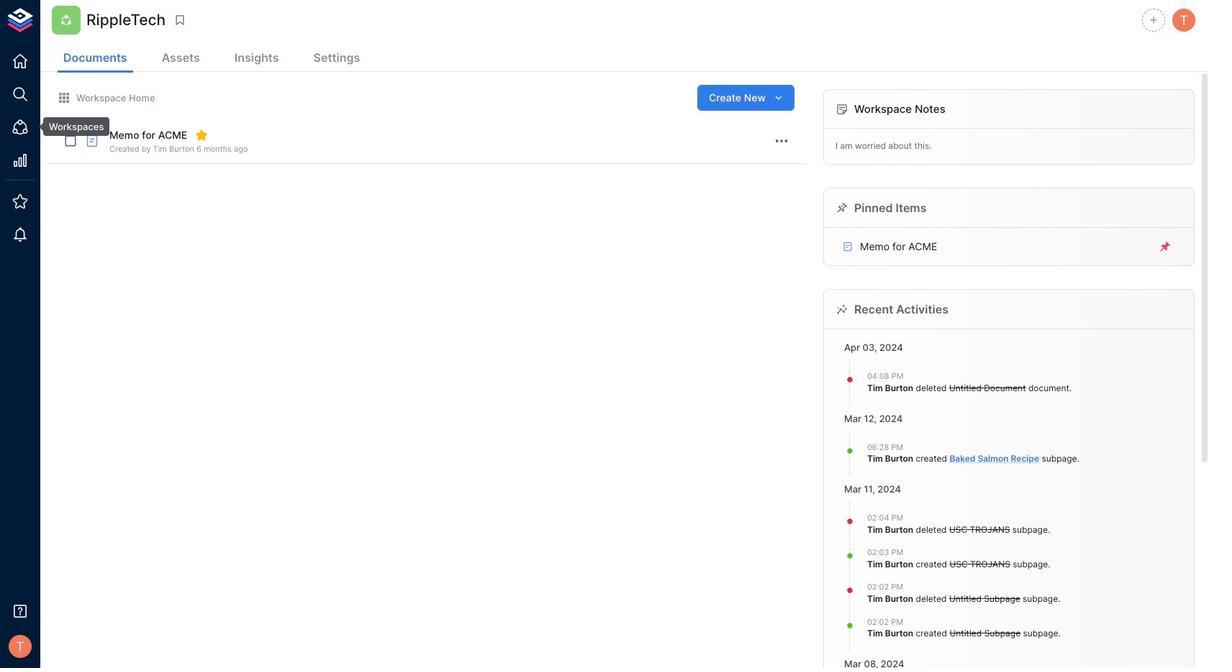 Task type: vqa. For each thing, say whether or not it's contained in the screenshot.
Bookmark icon
yes



Task type: describe. For each thing, give the bounding box(es) containing it.
remove favorite image
[[195, 129, 208, 142]]



Task type: locate. For each thing, give the bounding box(es) containing it.
bookmark image
[[174, 14, 187, 27]]

tooltip
[[33, 117, 110, 136]]

unpin image
[[1159, 240, 1172, 253]]



